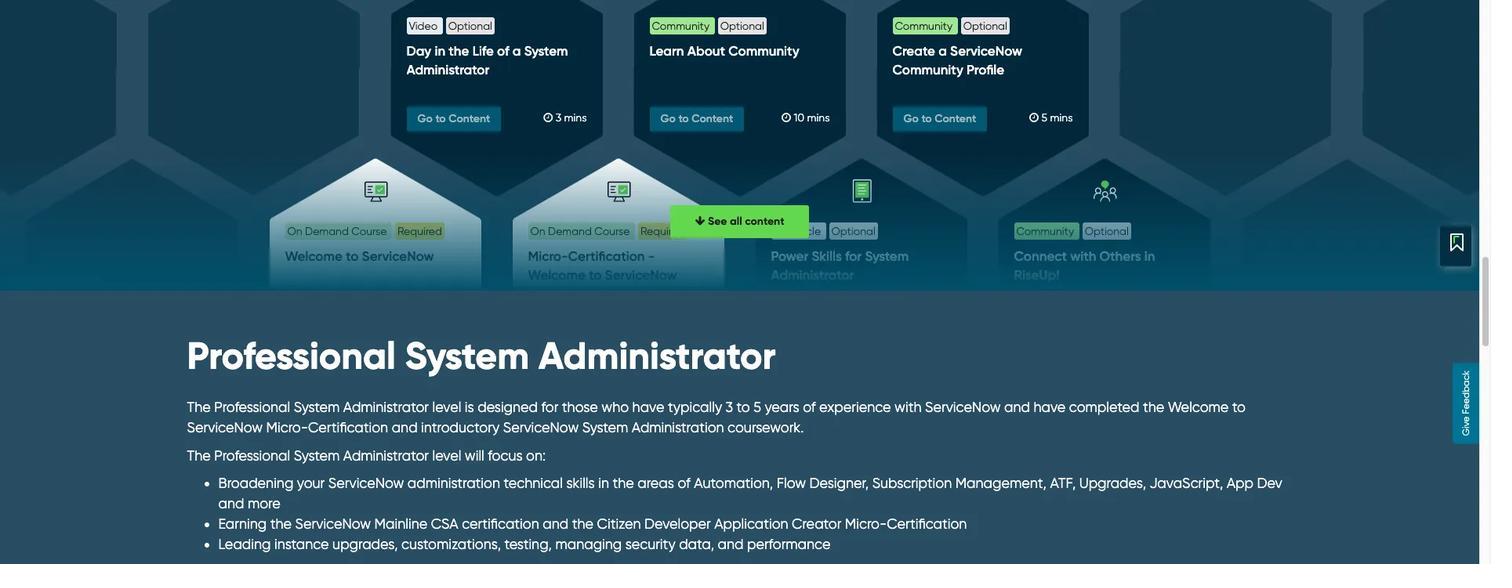 Task type: vqa. For each thing, say whether or not it's contained in the screenshot.
to
yes



Task type: locate. For each thing, give the bounding box(es) containing it.
of
[[497, 43, 509, 59], [803, 399, 816, 416], [678, 475, 691, 492]]

course
[[351, 225, 387, 238], [595, 225, 630, 238]]

performance
[[747, 536, 831, 552]]

2 vertical spatial of
[[678, 475, 691, 492]]

optional up learn about community
[[720, 19, 764, 32]]

1 clock o image from the left
[[543, 112, 553, 123]]

mins for create a servicenow community profile
[[1050, 112, 1073, 124]]

managing
[[555, 536, 622, 552]]

0 vertical spatial 3
[[556, 112, 561, 124]]

see all content
[[705, 215, 784, 228]]

2 vertical spatial welcome
[[1168, 399, 1229, 416]]

5 inside the professional system administrator level is designed for those who have typically 3 to 5 years of experience with servicenow and have completed the welcome to servicenow micro-certification and introductory servicenow system administration coursework.
[[754, 399, 761, 416]]

optional for servicenow
[[963, 19, 1007, 32]]

for
[[845, 249, 862, 264], [541, 399, 558, 416]]

community optional
[[652, 19, 764, 32], [895, 19, 1007, 32], [1016, 225, 1129, 238]]

level inside the professional system administrator level is designed for those who have typically 3 to 5 years of experience with servicenow and have completed the welcome to servicenow micro-certification and introductory servicenow system administration coursework.
[[432, 399, 461, 416]]

clock o image
[[782, 112, 791, 123]]

1 horizontal spatial certification
[[568, 249, 645, 264]]

system right life
[[524, 43, 568, 59]]

management,
[[955, 475, 1047, 492]]

0 vertical spatial of
[[497, 43, 509, 59]]

2 vertical spatial professional
[[214, 447, 290, 464]]

1 vertical spatial for
[[541, 399, 558, 416]]

1 horizontal spatial have
[[1034, 399, 1066, 416]]

community down create on the top right
[[893, 62, 963, 78]]

1 horizontal spatial welcome
[[528, 268, 586, 283]]

administrator
[[406, 62, 489, 78], [771, 268, 854, 283], [539, 334, 776, 379], [343, 399, 429, 416], [343, 447, 429, 464]]

1 vertical spatial in
[[1144, 249, 1155, 264]]

0 horizontal spatial of
[[497, 43, 509, 59]]

a right create on the top right
[[939, 43, 947, 59]]

1 horizontal spatial community optional
[[895, 19, 1007, 32]]

1 horizontal spatial 3
[[726, 399, 733, 416]]

and
[[1004, 399, 1030, 416], [392, 419, 418, 436], [218, 496, 244, 512], [543, 516, 569, 532], [718, 536, 744, 552]]

demand up micro-certification - welcome to servicenow
[[548, 225, 592, 238]]

0 vertical spatial professional
[[187, 334, 396, 379]]

community
[[652, 19, 710, 32], [895, 19, 953, 32], [729, 43, 799, 59], [893, 62, 963, 78], [1016, 225, 1074, 238]]

on demand course required up welcome to servicenow
[[287, 225, 442, 238]]

your
[[297, 475, 325, 492]]

0 horizontal spatial certification
[[308, 419, 388, 436]]

community up learn
[[652, 19, 710, 32]]

certification left -
[[568, 249, 645, 264]]

2 on from the left
[[530, 225, 545, 238]]

administrator up typically
[[539, 334, 776, 379]]

on for welcome to servicenow
[[287, 225, 302, 238]]

designed
[[478, 399, 538, 416]]

administrator down day
[[406, 62, 489, 78]]

system up the professional system administrator level will focus on:
[[294, 399, 340, 416]]

1 horizontal spatial demand
[[548, 225, 592, 238]]

administrator inside power skills for system administrator
[[771, 268, 854, 283]]

optional
[[448, 19, 492, 32], [720, 19, 764, 32], [963, 19, 1007, 32], [831, 225, 876, 238], [1085, 225, 1129, 238]]

optional up skills
[[831, 225, 876, 238]]

1 a from the left
[[513, 43, 521, 59]]

level
[[432, 399, 461, 416], [432, 447, 461, 464]]

learn about community
[[650, 43, 799, 59]]

riseup!
[[1014, 268, 1060, 283]]

on demand course required
[[287, 225, 442, 238], [530, 225, 685, 238]]

1 horizontal spatial course
[[595, 225, 630, 238]]

certification down subscription
[[887, 516, 967, 532]]

3 right typically
[[726, 399, 733, 416]]

1 vertical spatial 3
[[726, 399, 733, 416]]

1 vertical spatial with
[[895, 399, 922, 416]]

learn about community element
[[650, 41, 830, 99]]

certification inside broadening your servicenow administration technical skills in the areas of automation, flow designer, subscription management, atf, upgrades, javascript, app dev and more earning the servicenow mainline csa certification and the citizen developer application creator micro-certification leading instance upgrades, customizations, testing, managing security data, and performance
[[887, 516, 967, 532]]

clock o image down create a servicenow community profile "element"
[[1029, 112, 1039, 123]]

1 horizontal spatial of
[[678, 475, 691, 492]]

connect
[[1014, 249, 1067, 264]]

0 vertical spatial micro-
[[528, 249, 568, 264]]

optional up profile
[[963, 19, 1007, 32]]

the
[[449, 43, 469, 59], [1143, 399, 1164, 416], [613, 475, 634, 492], [270, 516, 292, 532], [572, 516, 593, 532]]

1 horizontal spatial mins
[[807, 112, 830, 124]]

0 horizontal spatial in
[[435, 43, 445, 59]]

-
[[648, 249, 655, 264]]

coursework.
[[728, 419, 804, 436]]

1 on demand course required from the left
[[287, 225, 442, 238]]

1 mins from the left
[[564, 112, 587, 124]]

2 horizontal spatial welcome
[[1168, 399, 1229, 416]]

community right about
[[729, 43, 799, 59]]

1 level from the top
[[432, 399, 461, 416]]

connect with others in riseup!
[[1014, 249, 1155, 283]]

of right life
[[497, 43, 509, 59]]

1 horizontal spatial clock o image
[[1029, 112, 1039, 123]]

a inside day in the life of a system administrator
[[513, 43, 521, 59]]

connect with others in riseup! element
[[1014, 247, 1194, 305]]

1 horizontal spatial on
[[530, 225, 545, 238]]

welcome to servicenow element
[[285, 247, 465, 305]]

required up -
[[640, 225, 685, 238]]

2 horizontal spatial of
[[803, 399, 816, 416]]

1 horizontal spatial a
[[939, 43, 947, 59]]

0 horizontal spatial on demand course required
[[287, 225, 442, 238]]

with
[[1070, 249, 1096, 264], [895, 399, 922, 416]]

1 horizontal spatial required
[[640, 225, 685, 238]]

community optional for about
[[652, 19, 764, 32]]

3
[[556, 112, 561, 124], [726, 399, 733, 416]]

completed
[[1069, 399, 1139, 416]]

customizations,
[[401, 536, 501, 552]]

the
[[187, 399, 211, 416], [187, 447, 211, 464]]

2 level from the top
[[432, 447, 461, 464]]

0 horizontal spatial a
[[513, 43, 521, 59]]

2 course from the left
[[595, 225, 630, 238]]

in right others at the top
[[1144, 249, 1155, 264]]

required
[[397, 225, 442, 238], [640, 225, 685, 238]]

on up micro-certification - welcome to servicenow
[[530, 225, 545, 238]]

5 down create a servicenow community profile "element"
[[1042, 112, 1047, 124]]

typically
[[668, 399, 722, 416]]

3 mins from the left
[[1050, 112, 1073, 124]]

0 vertical spatial in
[[435, 43, 445, 59]]

community optional up "connect with others in riseup!"
[[1016, 225, 1129, 238]]

2 horizontal spatial micro-
[[845, 516, 887, 532]]

1 vertical spatial welcome
[[528, 268, 586, 283]]

1 vertical spatial certification
[[308, 419, 388, 436]]

0 horizontal spatial demand
[[305, 225, 349, 238]]

demand for micro-
[[548, 225, 592, 238]]

0 horizontal spatial course
[[351, 225, 387, 238]]

optional up life
[[448, 19, 492, 32]]

1 course from the left
[[351, 225, 387, 238]]

level left is
[[432, 399, 461, 416]]

0 horizontal spatial 5
[[754, 399, 761, 416]]

1 vertical spatial of
[[803, 399, 816, 416]]

3 down day in the life of a system administrator element
[[556, 112, 561, 124]]

2 demand from the left
[[548, 225, 592, 238]]

the left life
[[449, 43, 469, 59]]

in right skills
[[598, 475, 609, 492]]

the for professional system administrator
[[187, 399, 211, 416]]

optional for the
[[448, 19, 492, 32]]

of right areas
[[678, 475, 691, 492]]

broadening
[[218, 475, 293, 492]]

for inside the professional system administrator level is designed for those who have typically 3 to 5 years of experience with servicenow and have completed the welcome to servicenow micro-certification and introductory servicenow system administration coursework.
[[541, 399, 558, 416]]

1 vertical spatial level
[[432, 447, 461, 464]]

the professional system administrator level is designed for those who have typically 3 to 5 years of experience with servicenow and have completed the welcome to servicenow micro-certification and introductory servicenow system administration coursework.
[[187, 399, 1246, 436]]

2 a from the left
[[939, 43, 947, 59]]

system right skills
[[865, 249, 909, 264]]

dev
[[1257, 475, 1282, 492]]

demand up welcome to servicenow
[[305, 225, 349, 238]]

1 horizontal spatial with
[[1070, 249, 1096, 264]]

1 horizontal spatial micro-
[[528, 249, 568, 264]]

0 vertical spatial 5
[[1042, 112, 1047, 124]]

earning
[[218, 516, 267, 532]]

1 demand from the left
[[305, 225, 349, 238]]

content
[[745, 215, 784, 228]]

kb article optional
[[773, 225, 876, 238]]

and up management,
[[1004, 399, 1030, 416]]

years
[[765, 399, 799, 416]]

professional for the
[[214, 447, 290, 464]]

day in the life of a system administrator
[[406, 43, 568, 78]]

0 horizontal spatial required
[[397, 225, 442, 238]]

professional
[[187, 334, 396, 379], [214, 399, 290, 416], [214, 447, 290, 464]]

have right the who
[[632, 399, 664, 416]]

administrator up the professional system administrator level will focus on:
[[343, 399, 429, 416]]

power skills for system administrator
[[771, 249, 909, 283]]

1 horizontal spatial for
[[845, 249, 862, 264]]

who
[[602, 399, 629, 416]]

clock o image for day in the life of a system administrator
[[543, 112, 553, 123]]

on
[[287, 225, 302, 238], [530, 225, 545, 238]]

2 mins from the left
[[807, 112, 830, 124]]

0 horizontal spatial welcome
[[285, 249, 343, 264]]

on up welcome to servicenow
[[287, 225, 302, 238]]

0 horizontal spatial for
[[541, 399, 558, 416]]

mins
[[564, 112, 587, 124], [807, 112, 830, 124], [1050, 112, 1073, 124]]

0 horizontal spatial clock o image
[[543, 112, 553, 123]]

mins for day in the life of a system administrator
[[564, 112, 587, 124]]

areas
[[638, 475, 674, 492]]

0 horizontal spatial have
[[632, 399, 664, 416]]

in inside broadening your servicenow administration technical skills in the areas of automation, flow designer, subscription management, atf, upgrades, javascript, app dev and more earning the servicenow mainline csa certification and the citizen developer application creator micro-certification leading instance upgrades, customizations, testing, managing security data, and performance
[[598, 475, 609, 492]]

the down more
[[270, 516, 292, 532]]

2 the from the top
[[187, 447, 211, 464]]

2 horizontal spatial in
[[1144, 249, 1155, 264]]

introductory
[[421, 419, 500, 436]]

2 on demand course required from the left
[[530, 225, 685, 238]]

on demand course required for to
[[287, 225, 442, 238]]

certification
[[462, 516, 539, 532]]

servicenow
[[950, 43, 1022, 59], [362, 249, 434, 264], [605, 268, 677, 283], [925, 399, 1001, 416], [187, 419, 263, 436], [503, 419, 579, 436], [328, 475, 404, 492], [295, 516, 371, 532]]

0 horizontal spatial micro-
[[266, 419, 308, 436]]

community optional up create a servicenow community profile
[[895, 19, 1007, 32]]

mainline
[[374, 516, 427, 532]]

flow
[[777, 475, 806, 492]]

and down application
[[718, 536, 744, 552]]

technical
[[504, 475, 563, 492]]

the inside day in the life of a system administrator
[[449, 43, 469, 59]]

1 the from the top
[[187, 399, 211, 416]]

the right the completed
[[1143, 399, 1164, 416]]

0 vertical spatial welcome
[[285, 249, 343, 264]]

welcome to servicenow
[[285, 249, 434, 264]]

the inside the professional system administrator level is designed for those who have typically 3 to 5 years of experience with servicenow and have completed the welcome to servicenow micro-certification and introductory servicenow system administration coursework.
[[187, 399, 211, 416]]

for right skills
[[845, 249, 862, 264]]

0 vertical spatial the
[[187, 399, 211, 416]]

a right life
[[513, 43, 521, 59]]

1 horizontal spatial in
[[598, 475, 609, 492]]

course up welcome to servicenow
[[351, 225, 387, 238]]

system down the who
[[582, 419, 628, 436]]

0 horizontal spatial with
[[895, 399, 922, 416]]

5
[[1042, 112, 1047, 124], [754, 399, 761, 416]]

2 horizontal spatial mins
[[1050, 112, 1073, 124]]

0 horizontal spatial on
[[287, 225, 302, 238]]

system inside day in the life of a system administrator
[[524, 43, 568, 59]]

clock o image down day in the life of a system administrator element
[[543, 112, 553, 123]]

1 vertical spatial the
[[187, 447, 211, 464]]

2 vertical spatial certification
[[887, 516, 967, 532]]

community optional up about
[[652, 19, 764, 32]]

certification inside micro-certification - welcome to servicenow
[[568, 249, 645, 264]]

0 horizontal spatial community optional
[[652, 19, 764, 32]]

for left those
[[541, 399, 558, 416]]

5 up the coursework.
[[754, 399, 761, 416]]

administrator up mainline
[[343, 447, 429, 464]]

level left will
[[432, 447, 461, 464]]

0 vertical spatial for
[[845, 249, 862, 264]]

2 clock o image from the left
[[1029, 112, 1039, 123]]

1 vertical spatial professional
[[214, 399, 290, 416]]

clock o image
[[543, 112, 553, 123], [1029, 112, 1039, 123]]

1 have from the left
[[632, 399, 664, 416]]

level for system
[[432, 447, 461, 464]]

2 required from the left
[[640, 225, 685, 238]]

required for servicenow
[[397, 225, 442, 238]]

with left others at the top
[[1070, 249, 1096, 264]]

1 vertical spatial 5
[[754, 399, 761, 416]]

0 horizontal spatial 3
[[556, 112, 561, 124]]

community inside 'element'
[[729, 43, 799, 59]]

of right "years"
[[803, 399, 816, 416]]

in right day
[[435, 43, 445, 59]]

administrator down skills
[[771, 268, 854, 283]]

course up micro-certification - welcome to servicenow
[[595, 225, 630, 238]]

2 vertical spatial micro-
[[845, 516, 887, 532]]

micro-
[[528, 249, 568, 264], [266, 419, 308, 436], [845, 516, 887, 532]]

power
[[771, 249, 808, 264]]

1 horizontal spatial on demand course required
[[530, 225, 685, 238]]

the inside the professional system administrator level is designed for those who have typically 3 to 5 years of experience with servicenow and have completed the welcome to servicenow micro-certification and introductory servicenow system administration coursework.
[[1143, 399, 1164, 416]]

with inside the professional system administrator level is designed for those who have typically 3 to 5 years of experience with servicenow and have completed the welcome to servicenow micro-certification and introductory servicenow system administration coursework.
[[895, 399, 922, 416]]

the for the professional system administrator level is designed for those who have typically 3 to 5 years of experience with servicenow and have completed the welcome to servicenow micro-certification and introductory servicenow system administration coursework.
[[187, 447, 211, 464]]

1 required from the left
[[397, 225, 442, 238]]

0 horizontal spatial mins
[[564, 112, 587, 124]]

welcome inside micro-certification - welcome to servicenow
[[528, 268, 586, 283]]

2 vertical spatial in
[[598, 475, 609, 492]]

developer
[[644, 516, 711, 532]]

required up welcome to servicenow element
[[397, 225, 442, 238]]

upgrades,
[[332, 536, 398, 552]]

see all content button
[[671, 206, 809, 239]]

2 horizontal spatial certification
[[887, 516, 967, 532]]

for inside power skills for system administrator
[[845, 249, 862, 264]]

0 vertical spatial certification
[[568, 249, 645, 264]]

certification up the professional system administrator level will focus on:
[[308, 419, 388, 436]]

community up create on the top right
[[895, 19, 953, 32]]

professional inside the professional system administrator level is designed for those who have typically 3 to 5 years of experience with servicenow and have completed the welcome to servicenow micro-certification and introductory servicenow system administration coursework.
[[214, 399, 290, 416]]

with right the experience
[[895, 399, 922, 416]]

create
[[893, 43, 935, 59]]

certification
[[568, 249, 645, 264], [308, 419, 388, 436], [887, 516, 967, 532]]

0 vertical spatial level
[[432, 399, 461, 416]]

on demand course required up micro-certification - welcome to servicenow
[[530, 225, 685, 238]]

in
[[435, 43, 445, 59], [1144, 249, 1155, 264], [598, 475, 609, 492]]

1 on from the left
[[287, 225, 302, 238]]

to
[[346, 249, 359, 264], [589, 268, 602, 283], [737, 399, 750, 416], [1232, 399, 1246, 416]]

1 vertical spatial micro-
[[266, 419, 308, 436]]

a
[[513, 43, 521, 59], [939, 43, 947, 59]]

have left the completed
[[1034, 399, 1066, 416]]

0 vertical spatial with
[[1070, 249, 1096, 264]]

system
[[524, 43, 568, 59], [865, 249, 909, 264], [405, 334, 529, 379], [294, 399, 340, 416], [582, 419, 628, 436], [294, 447, 340, 464]]



Task type: describe. For each thing, give the bounding box(es) containing it.
the left areas
[[613, 475, 634, 492]]

optional for community
[[720, 19, 764, 32]]

connect with others in riseup! image
[[1093, 180, 1117, 203]]

administration
[[632, 419, 724, 436]]

create a servicenow community profile
[[893, 43, 1022, 78]]

create a servicenow community profile element
[[893, 41, 1073, 99]]

servicenow inside create a servicenow community profile
[[950, 43, 1022, 59]]

of inside broadening your servicenow administration technical skills in the areas of automation, flow designer, subscription management, atf, upgrades, javascript, app dev and more earning the servicenow mainline csa certification and the citizen developer application creator micro-certification leading instance upgrades, customizations, testing, managing security data, and performance
[[678, 475, 691, 492]]

administrator inside day in the life of a system administrator
[[406, 62, 489, 78]]

the up managing
[[572, 516, 593, 532]]

5 mins
[[1039, 112, 1073, 124]]

creator
[[792, 516, 841, 532]]

instance
[[274, 536, 329, 552]]

10 mins
[[791, 112, 830, 124]]

micro- inside broadening your servicenow administration technical skills in the areas of automation, flow designer, subscription management, atf, upgrades, javascript, app dev and more earning the servicenow mainline csa certification and the citizen developer application creator micro-certification leading instance upgrades, customizations, testing, managing security data, and performance
[[845, 516, 887, 532]]

see
[[708, 215, 727, 228]]

certification inside the professional system administrator level is designed for those who have typically 3 to 5 years of experience with servicenow and have completed the welcome to servicenow micro-certification and introductory servicenow system administration coursework.
[[308, 419, 388, 436]]

automation,
[[694, 475, 773, 492]]

leading
[[218, 536, 271, 552]]

micro-certification - welcome to servicenow element
[[528, 247, 708, 305]]

and up earning
[[218, 496, 244, 512]]

community up connect
[[1016, 225, 1074, 238]]

on demand course required for certification
[[530, 225, 685, 238]]

those
[[562, 399, 598, 416]]

video
[[409, 19, 438, 32]]

and up testing,
[[543, 516, 569, 532]]

more
[[248, 496, 280, 512]]

required for -
[[640, 225, 685, 238]]

clock o image for create a servicenow community profile
[[1029, 112, 1039, 123]]

experience
[[819, 399, 891, 416]]

community inside create a servicenow community profile
[[893, 62, 963, 78]]

profile
[[967, 62, 1004, 78]]

skills
[[812, 249, 842, 264]]

community optional for a
[[895, 19, 1007, 32]]

welcome to servicenow image
[[364, 180, 388, 203]]

professional for professional
[[214, 399, 290, 416]]

system inside power skills for system administrator
[[865, 249, 909, 264]]

others
[[1100, 249, 1141, 264]]

is
[[465, 399, 474, 416]]

upgrades,
[[1079, 475, 1146, 492]]

and up the professional system administrator level will focus on:
[[392, 419, 418, 436]]

mins for learn about community
[[807, 112, 830, 124]]

course for certification
[[595, 225, 630, 238]]

administrator inside the professional system administrator level is designed for those who have typically 3 to 5 years of experience with servicenow and have completed the welcome to servicenow micro-certification and introductory servicenow system administration coursework.
[[343, 399, 429, 416]]

focus
[[488, 447, 523, 464]]

administration
[[408, 475, 500, 492]]

will
[[465, 447, 484, 464]]

app
[[1227, 475, 1254, 492]]

power skills for system administrator image
[[850, 180, 874, 203]]

citizen
[[597, 516, 641, 532]]

the professional system administrator level will focus on:
[[187, 447, 549, 464]]

in inside day in the life of a system administrator
[[435, 43, 445, 59]]

in inside "connect with others in riseup!"
[[1144, 249, 1155, 264]]

servicenow inside micro-certification - welcome to servicenow
[[605, 268, 677, 283]]

day
[[406, 43, 431, 59]]

about
[[687, 43, 725, 59]]

2 have from the left
[[1034, 399, 1066, 416]]

micro- inside micro-certification - welcome to servicenow
[[528, 249, 568, 264]]

article
[[789, 225, 821, 238]]

testing,
[[504, 536, 552, 552]]

micro- inside the professional system administrator level is designed for those who have typically 3 to 5 years of experience with servicenow and have completed the welcome to servicenow micro-certification and introductory servicenow system administration coursework.
[[266, 419, 308, 436]]

course for to
[[351, 225, 387, 238]]

data,
[[679, 536, 714, 552]]

csa
[[431, 516, 458, 532]]

2 horizontal spatial community optional
[[1016, 225, 1129, 238]]

level for administrator
[[432, 399, 461, 416]]

security
[[625, 536, 676, 552]]

life
[[472, 43, 494, 59]]

with inside "connect with others in riseup!"
[[1070, 249, 1096, 264]]

day in the life of a system administrator element
[[406, 41, 587, 99]]

javascript,
[[1150, 475, 1223, 492]]

designer,
[[809, 475, 869, 492]]

on:
[[526, 447, 546, 464]]

on for micro-certification - welcome to servicenow
[[530, 225, 545, 238]]

power skills for system administrator element
[[771, 247, 951, 305]]

demand for welcome
[[305, 225, 349, 238]]

3 inside the professional system administrator level is designed for those who have typically 3 to 5 years of experience with servicenow and have completed the welcome to servicenow micro-certification and introductory servicenow system administration coursework.
[[726, 399, 733, 416]]

application
[[714, 516, 788, 532]]

a inside create a servicenow community profile
[[939, 43, 947, 59]]

of inside day in the life of a system administrator
[[497, 43, 509, 59]]

micro-certification - welcome to servicenow image
[[607, 180, 631, 203]]

welcome inside the professional system administrator level is designed for those who have typically 3 to 5 years of experience with servicenow and have completed the welcome to servicenow micro-certification and introductory servicenow system administration coursework.
[[1168, 399, 1229, 416]]

3 mins
[[553, 112, 587, 124]]

kb
[[773, 225, 787, 238]]

to inside micro-certification - welcome to servicenow
[[589, 268, 602, 283]]

micro-certification - welcome to servicenow
[[528, 249, 677, 283]]

of inside the professional system administrator level is designed for those who have typically 3 to 5 years of experience with servicenow and have completed the welcome to servicenow micro-certification and introductory servicenow system administration coursework.
[[803, 399, 816, 416]]

professional system administrator
[[187, 334, 776, 379]]

arrow down image
[[695, 216, 705, 227]]

all
[[730, 215, 742, 228]]

subscription
[[872, 475, 952, 492]]

optional up others at the top
[[1085, 225, 1129, 238]]

to inside welcome to servicenow element
[[346, 249, 359, 264]]

broadening your servicenow administration technical skills in the areas of automation, flow designer, subscription management, atf, upgrades, javascript, app dev and more earning the servicenow mainline csa certification and the citizen developer application creator micro-certification leading instance upgrades, customizations, testing, managing security data, and performance
[[218, 475, 1282, 552]]

learn
[[650, 43, 684, 59]]

video optional
[[409, 19, 492, 32]]

atf,
[[1050, 475, 1076, 492]]

10
[[794, 112, 804, 124]]

system up your
[[294, 447, 340, 464]]

skills
[[566, 475, 595, 492]]

1 horizontal spatial 5
[[1042, 112, 1047, 124]]

system up is
[[405, 334, 529, 379]]



